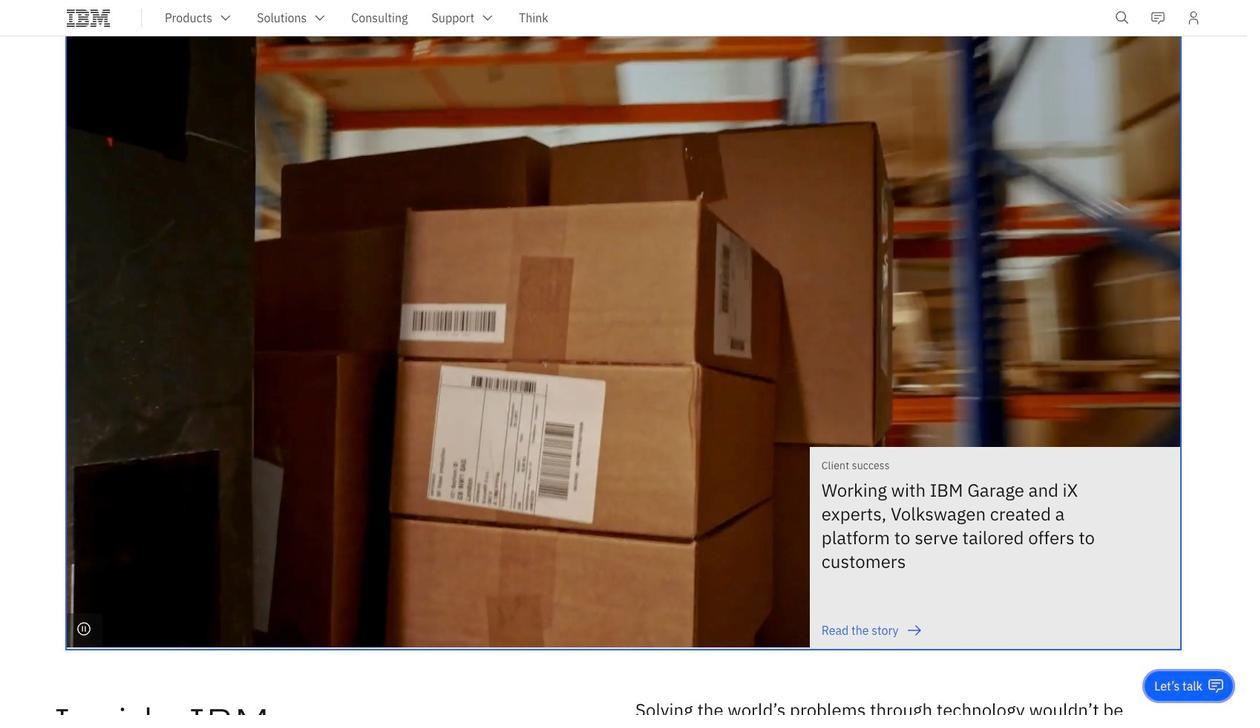 Task type: locate. For each thing, give the bounding box(es) containing it.
let's talk element
[[1155, 678, 1203, 694]]



